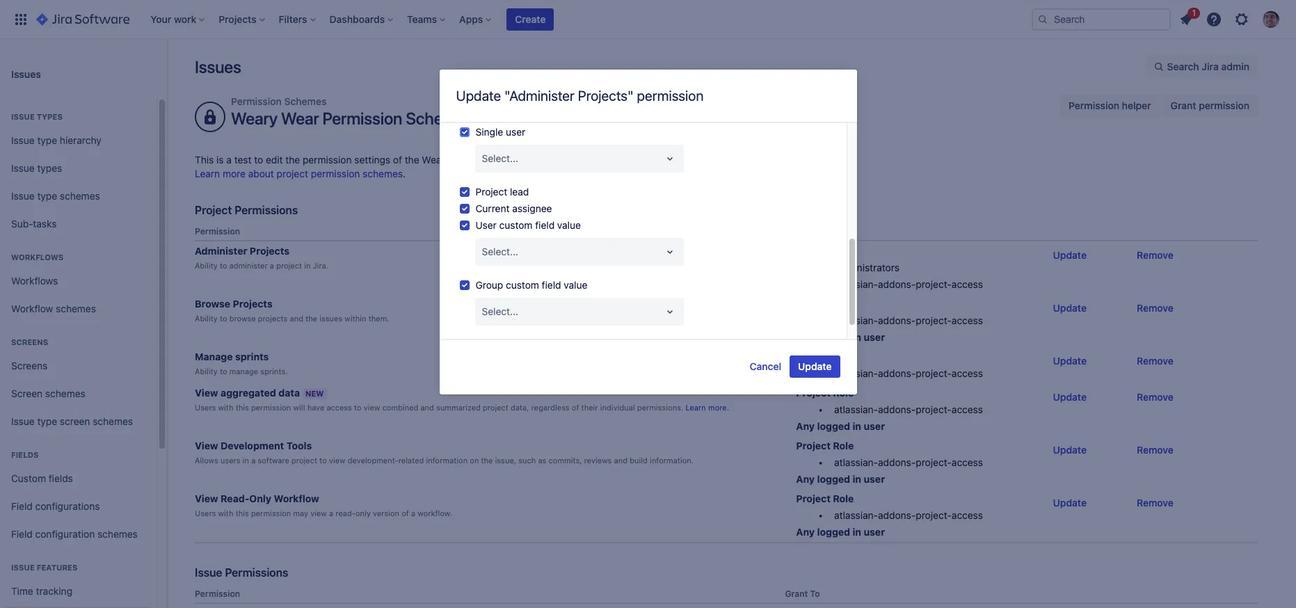 Task type: vqa. For each thing, say whether or not it's contained in the screenshot.
Components "link"
no



Task type: locate. For each thing, give the bounding box(es) containing it.
project inside project role administrators atlassian-addons-project-access
[[796, 245, 831, 257]]

update for view development tools
[[1053, 444, 1087, 456]]

open image for single user
[[661, 150, 678, 167]]

fields group
[[6, 436, 151, 552]]

in for view development tools
[[853, 473, 861, 485]]

4 atlassian- from the top
[[834, 404, 878, 415]]

3 atlassian- from the top
[[834, 367, 878, 379]]

update for view aggregated data
[[1053, 391, 1087, 403]]

1 horizontal spatial grant
[[1171, 99, 1196, 111]]

search jira admin
[[1167, 61, 1249, 72]]

workflow schemes link
[[6, 295, 151, 323]]

within
[[345, 314, 366, 323]]

this inside view aggregated data new users with this permission will have access to view combined and summarized project data, regardless of their individual permissions. learn more.
[[236, 403, 249, 412]]

6 remove button from the top
[[1128, 492, 1182, 514]]

group custom field value
[[476, 279, 587, 291]]

2 vertical spatial ability
[[195, 367, 218, 376]]

issues up admin permission schemes icon
[[195, 57, 241, 77]]

permission inside update "administer projects" permission dialog
[[637, 88, 704, 104]]

0 vertical spatial and
[[290, 314, 303, 323]]

may
[[293, 509, 308, 518]]

custom
[[11, 472, 46, 484]]

0 vertical spatial view
[[364, 403, 380, 412]]

issue inside screens group
[[11, 415, 35, 427]]

remove for view aggregated data
[[1137, 391, 1173, 403]]

1 vertical spatial select...
[[482, 245, 518, 257]]

type
[[37, 134, 57, 146], [37, 190, 57, 201], [37, 415, 57, 427]]

1 atlassian- from the top
[[834, 278, 878, 290]]

create button
[[507, 8, 554, 30]]

screens inside screens "link"
[[11, 359, 48, 371]]

reviews
[[584, 456, 612, 465]]

1 vertical spatial view
[[195, 440, 218, 452]]

wear
[[281, 109, 319, 128], [453, 154, 476, 166]]

to up the about
[[254, 154, 263, 166]]

wear down schemes
[[281, 109, 319, 128]]

0 vertical spatial type
[[37, 134, 57, 146]]

remove for view read-only workflow
[[1137, 497, 1173, 509]]

1 select... from the top
[[482, 152, 518, 164]]

grant down 'search'
[[1171, 99, 1196, 111]]

type up the tasks at left top
[[37, 190, 57, 201]]

remove button
[[1128, 244, 1182, 267], [1128, 297, 1182, 319], [1128, 350, 1182, 372], [1128, 386, 1182, 408], [1128, 439, 1182, 461], [1128, 492, 1182, 514]]

0 vertical spatial of
[[393, 154, 402, 166]]

project left data,
[[483, 403, 508, 412]]

view inside view read-only workflow users with this permission may view a read-only version of a workflow.
[[310, 509, 327, 518]]

4 addons- from the top
[[878, 404, 916, 415]]

none text field inside update "administer projects" permission dialog
[[482, 304, 484, 318]]

this is a test to edit the permission settings of the weary wear project learn more about project permission schemes.
[[195, 154, 510, 179]]

1 vertical spatial with
[[218, 509, 233, 518]]

to right have
[[354, 403, 361, 412]]

1 horizontal spatial issues
[[195, 57, 241, 77]]

2 vertical spatial of
[[402, 509, 409, 518]]

to inside view aggregated data new users with this permission will have access to view combined and summarized project data, regardless of their individual permissions. learn more.
[[354, 403, 361, 412]]

0 vertical spatial screens
[[11, 337, 48, 346]]

2 addons- from the top
[[878, 315, 916, 326]]

update
[[456, 88, 501, 104], [1053, 249, 1087, 261], [1053, 302, 1087, 314], [1053, 355, 1087, 367], [798, 360, 832, 372], [1053, 391, 1087, 403], [1053, 444, 1087, 456], [1053, 497, 1087, 509]]

custom down assignee
[[499, 219, 533, 231]]

0 vertical spatial users
[[195, 403, 216, 412]]

project role atlassian-addons-project-access any logged in user for read-
[[796, 493, 983, 538]]

permission down only
[[251, 509, 291, 518]]

and right 'projects'
[[290, 314, 303, 323]]

4 remove from the top
[[1137, 391, 1173, 403]]

role inside project role administrators atlassian-addons-project-access
[[833, 245, 854, 257]]

1 horizontal spatial weary
[[422, 154, 450, 166]]

1 vertical spatial workflow
[[274, 493, 319, 504]]

project down single
[[479, 154, 510, 166]]

in for view aggregated data
[[853, 420, 861, 432]]

3 role from the top
[[833, 351, 854, 363]]

to
[[810, 589, 820, 599]]

3 type from the top
[[37, 415, 57, 427]]

to down manage
[[220, 367, 227, 376]]

1 vertical spatial and
[[420, 403, 434, 412]]

with inside view read-only workflow users with this permission may view a read-only version of a workflow.
[[218, 509, 233, 518]]

project left jira. on the left top of the page
[[276, 261, 302, 270]]

sub-
[[11, 217, 33, 229]]

this down the aggregated
[[236, 403, 249, 412]]

permission left helper in the top of the page
[[1069, 99, 1119, 111]]

and inside browse projects ability to browse projects and the issues within them.
[[290, 314, 303, 323]]

field
[[11, 500, 33, 512], [11, 528, 33, 540]]

custom right group
[[506, 279, 539, 291]]

to inside manage sprints ability to manage sprints.
[[220, 367, 227, 376]]

1 vertical spatial grant
[[785, 589, 808, 599]]

of up schemes.
[[393, 154, 402, 166]]

6 atlassian- from the top
[[834, 509, 878, 521]]

the up schemes.
[[405, 154, 419, 166]]

view down manage
[[195, 387, 218, 399]]

ability for browse projects
[[195, 314, 218, 323]]

users inside view aggregated data new users with this permission will have access to view combined and summarized project data, regardless of their individual permissions. learn more.
[[195, 403, 216, 412]]

update button for manage sprints
[[1045, 350, 1095, 372]]

1 vertical spatial of
[[572, 403, 579, 412]]

2 horizontal spatial view
[[364, 403, 380, 412]]

field
[[535, 219, 555, 231], [542, 279, 561, 291]]

1 vertical spatial screens
[[11, 359, 48, 371]]

type left the screen
[[37, 415, 57, 427]]

0 vertical spatial workflow
[[11, 302, 53, 314]]

2 vertical spatial select...
[[482, 305, 518, 317]]

role for view development tools
[[833, 440, 854, 452]]

allows
[[195, 456, 218, 465]]

3 remove button from the top
[[1128, 350, 1182, 372]]

edit
[[266, 154, 283, 166]]

1 role from the top
[[833, 245, 854, 257]]

grant inside button
[[1171, 99, 1196, 111]]

role for browse projects
[[833, 298, 854, 310]]

addons- for browse projects
[[878, 315, 916, 326]]

select... for group
[[482, 305, 518, 317]]

0 vertical spatial field
[[535, 219, 555, 231]]

user inside update "administer projects" permission dialog
[[506, 126, 525, 137]]

projects for browse projects
[[233, 298, 273, 310]]

schemes inside issue types group
[[60, 190, 100, 201]]

projects up administer
[[250, 245, 289, 257]]

field configuration schemes link
[[6, 520, 151, 548]]

permission up 'learn more about project permission schemes.' link
[[303, 154, 352, 166]]

0 horizontal spatial and
[[290, 314, 303, 323]]

2 select... from the top
[[482, 245, 518, 257]]

any for read-
[[796, 526, 815, 538]]

permission right projects"
[[637, 88, 704, 104]]

manage
[[229, 367, 258, 376]]

3 project role atlassian-addons-project-access any logged in user from the top
[[796, 440, 983, 485]]

information
[[426, 456, 468, 465]]

a left read-
[[329, 509, 333, 518]]

permission up settings
[[322, 109, 402, 128]]

select... down single user
[[482, 152, 518, 164]]

sub-tasks link
[[6, 210, 151, 238]]

as
[[538, 456, 546, 465]]

and
[[290, 314, 303, 323], [420, 403, 434, 412], [614, 456, 628, 465]]

2 workflows from the top
[[11, 275, 58, 286]]

0 vertical spatial field
[[11, 500, 33, 512]]

users
[[195, 403, 216, 412], [195, 509, 216, 518]]

ability down manage
[[195, 367, 218, 376]]

jira software image
[[36, 11, 130, 27], [36, 11, 130, 27]]

view inside view aggregated data new users with this permission will have access to view combined and summarized project data, regardless of their individual permissions. learn more.
[[195, 387, 218, 399]]

of
[[393, 154, 402, 166], [572, 403, 579, 412], [402, 509, 409, 518]]

4 remove button from the top
[[1128, 386, 1182, 408]]

0 horizontal spatial wear
[[281, 109, 319, 128]]

screens
[[11, 337, 48, 346], [11, 359, 48, 371]]

ability inside browse projects ability to browse projects and the issues within them.
[[195, 314, 218, 323]]

2 with from the top
[[218, 509, 233, 518]]

1 project- from the top
[[916, 278, 952, 290]]

projects
[[258, 314, 288, 323]]

cancel button
[[741, 356, 790, 378]]

project-
[[916, 278, 952, 290], [916, 315, 952, 326], [916, 367, 952, 379], [916, 404, 952, 415], [916, 456, 952, 468], [916, 509, 952, 521]]

and left 'build'
[[614, 456, 628, 465]]

2 atlassian- from the top
[[834, 315, 878, 326]]

grant left to
[[785, 589, 808, 599]]

0 vertical spatial learn
[[195, 168, 220, 179]]

project role atlassian-addons-project-access any logged in user for development
[[796, 440, 983, 485]]

2 role from the top
[[833, 298, 854, 310]]

a down development
[[251, 456, 256, 465]]

screens for screens "link"
[[11, 359, 48, 371]]

remove
[[1137, 249, 1173, 261], [1137, 302, 1173, 314], [1137, 355, 1173, 367], [1137, 391, 1173, 403], [1137, 444, 1173, 456], [1137, 497, 1173, 509]]

to down administer at the top left of the page
[[220, 261, 227, 270]]

1 project role atlassian-addons-project-access any logged in user from the top
[[796, 298, 983, 343]]

with for read-
[[218, 509, 233, 518]]

search jira admin image
[[1153, 61, 1164, 72]]

wear inside 'this is a test to edit the permission settings of the weary wear project learn more about project permission schemes.'
[[453, 154, 476, 166]]

issue features group
[[6, 548, 151, 608]]

2 logged from the top
[[817, 420, 850, 432]]

update for administer projects
[[1053, 249, 1087, 261]]

project inside the project role atlassian-addons-project-access
[[796, 351, 831, 363]]

atlassian- for view aggregated data
[[834, 404, 878, 415]]

None text field
[[482, 151, 484, 165], [482, 245, 484, 259], [482, 151, 484, 165], [482, 245, 484, 259]]

this inside view read-only workflow users with this permission may view a read-only version of a workflow.
[[236, 509, 249, 518]]

4 project role atlassian-addons-project-access any logged in user from the top
[[796, 493, 983, 538]]

3 select... from the top
[[482, 305, 518, 317]]

workflows up workflow schemes
[[11, 275, 58, 286]]

project- for view aggregated data
[[916, 404, 952, 415]]

schemes inside workflows group
[[56, 302, 96, 314]]

3 ability from the top
[[195, 367, 218, 376]]

with down the aggregated
[[218, 403, 233, 412]]

0 horizontal spatial grant
[[785, 589, 808, 599]]

view up allows
[[195, 440, 218, 452]]

and right combined
[[420, 403, 434, 412]]

issue inside group
[[11, 563, 35, 572]]

projects for administer projects
[[250, 245, 289, 257]]

1 vertical spatial open image
[[661, 243, 678, 260]]

2 vertical spatial view
[[310, 509, 327, 518]]

1 screens from the top
[[11, 337, 48, 346]]

update for browse projects
[[1053, 302, 1087, 314]]

0 vertical spatial ability
[[195, 261, 218, 270]]

permissions for issue permissions
[[225, 566, 288, 579]]

2 field from the top
[[11, 528, 33, 540]]

0 vertical spatial custom
[[499, 219, 533, 231]]

1 vertical spatial weary
[[422, 154, 450, 166]]

5 project- from the top
[[916, 456, 952, 468]]

schemes down "issue types" link
[[60, 190, 100, 201]]

field for user custom field value
[[535, 219, 555, 231]]

view left read-
[[195, 493, 218, 504]]

a right administer
[[270, 261, 274, 270]]

2 screens from the top
[[11, 359, 48, 371]]

to up view read-only workflow users with this permission may view a read-only version of a workflow. at the bottom of the page
[[319, 456, 327, 465]]

schemes down workflows link
[[56, 302, 96, 314]]

0 vertical spatial workflows
[[11, 253, 64, 262]]

1 vertical spatial projects
[[233, 298, 273, 310]]

0 vertical spatial view
[[195, 387, 218, 399]]

user
[[506, 126, 525, 137], [864, 331, 885, 343], [864, 420, 885, 432], [864, 473, 885, 485], [864, 526, 885, 538]]

1 addons- from the top
[[878, 278, 916, 290]]

permission down the data
[[251, 403, 291, 412]]

2 open image from the top
[[661, 243, 678, 260]]

0 vertical spatial grant
[[1171, 99, 1196, 111]]

access inside the project role atlassian-addons-project-access
[[952, 367, 983, 379]]

build
[[630, 456, 648, 465]]

select... for user
[[482, 245, 518, 257]]

with inside view aggregated data new users with this permission will have access to view combined and summarized project data, regardless of their individual permissions. learn more.
[[218, 403, 233, 412]]

2 vertical spatial view
[[195, 493, 218, 504]]

update button for view aggregated data
[[1045, 386, 1095, 408]]

field for field configuration schemes
[[11, 528, 33, 540]]

screens link
[[6, 352, 151, 380]]

the right on
[[481, 456, 493, 465]]

administer projects ability to administer a project in jira.
[[195, 245, 328, 270]]

0 horizontal spatial learn
[[195, 168, 220, 179]]

atlassian- for view read-only workflow
[[834, 509, 878, 521]]

6 addons- from the top
[[878, 509, 916, 521]]

project
[[479, 154, 510, 166], [277, 168, 308, 179], [276, 261, 302, 270], [483, 403, 508, 412], [292, 456, 317, 465]]

search image
[[1037, 14, 1048, 25]]

select... down the user
[[482, 245, 518, 257]]

3 any from the top
[[796, 473, 815, 485]]

logged for read-
[[817, 526, 850, 538]]

1 horizontal spatial workflow
[[274, 493, 319, 504]]

projects up browse
[[233, 298, 273, 310]]

field down assignee
[[535, 219, 555, 231]]

learn left more.
[[686, 403, 706, 412]]

with down read-
[[218, 509, 233, 518]]

permission down admin
[[1199, 99, 1249, 111]]

grant for grant permission
[[1171, 99, 1196, 111]]

1 workflows from the top
[[11, 253, 64, 262]]

access
[[952, 278, 983, 290], [952, 315, 983, 326], [952, 367, 983, 379], [327, 403, 352, 412], [952, 404, 983, 415], [952, 456, 983, 468], [952, 509, 983, 521]]

types
[[37, 162, 62, 174]]

is
[[216, 154, 224, 166]]

1 vertical spatial users
[[195, 509, 216, 518]]

atlassian- inside project role administrators atlassian-addons-project-access
[[834, 278, 878, 290]]

manage sprints ability to manage sprints.
[[195, 351, 288, 376]]

value for user custom field value
[[557, 219, 581, 231]]

assignee
[[512, 202, 552, 214]]

information.
[[650, 456, 694, 465]]

0 vertical spatial projects
[[250, 245, 289, 257]]

workflow down workflows link
[[11, 302, 53, 314]]

issue type schemes link
[[6, 182, 151, 210]]

value
[[557, 219, 581, 231], [564, 279, 587, 291]]

search
[[1167, 61, 1199, 72]]

1 ability from the top
[[195, 261, 218, 270]]

0 vertical spatial permissions
[[235, 204, 298, 216]]

2 horizontal spatial and
[[614, 456, 628, 465]]

custom for user
[[499, 219, 533, 231]]

1 users from the top
[[195, 403, 216, 412]]

2 ability from the top
[[195, 314, 218, 323]]

role for view aggregated data
[[833, 387, 854, 399]]

3 addons- from the top
[[878, 367, 916, 379]]

0 vertical spatial with
[[218, 403, 233, 412]]

1 vertical spatial custom
[[506, 279, 539, 291]]

0 vertical spatial open image
[[661, 150, 678, 167]]

single user
[[476, 126, 525, 137]]

atlassian-
[[834, 278, 878, 290], [834, 315, 878, 326], [834, 367, 878, 379], [834, 404, 878, 415], [834, 456, 878, 468], [834, 509, 878, 521]]

1 horizontal spatial learn
[[686, 403, 706, 412]]

addons- for view aggregated data
[[878, 404, 916, 415]]

addons- inside the project role atlassian-addons-project-access
[[878, 367, 916, 379]]

2 this from the top
[[236, 509, 249, 518]]

jira
[[1202, 61, 1219, 72]]

6 project- from the top
[[916, 509, 952, 521]]

grant permission button
[[1162, 95, 1258, 117]]

fields
[[49, 472, 73, 484]]

manage
[[195, 351, 233, 363]]

1 vertical spatial field
[[542, 279, 561, 291]]

permission helper button
[[1060, 95, 1159, 117]]

group
[[476, 279, 503, 291]]

open image
[[661, 303, 678, 320]]

2 project role atlassian-addons-project-access any logged in user from the top
[[796, 387, 983, 432]]

1 horizontal spatial view
[[329, 456, 346, 465]]

users down manage
[[195, 403, 216, 412]]

view
[[364, 403, 380, 412], [329, 456, 346, 465], [310, 509, 327, 518]]

1 vertical spatial this
[[236, 509, 249, 518]]

field right group
[[542, 279, 561, 291]]

remove for manage sprints
[[1137, 355, 1173, 367]]

a inside view development tools allows users in a software project to view development-related information on the issue, such as commits, reviews and build information.
[[251, 456, 256, 465]]

1 vertical spatial ability
[[195, 314, 218, 323]]

this for read-
[[236, 509, 249, 518]]

2 view from the top
[[195, 440, 218, 452]]

1 view from the top
[[195, 387, 218, 399]]

type down types
[[37, 134, 57, 146]]

permissions.
[[637, 403, 683, 412]]

ability for manage sprints
[[195, 367, 218, 376]]

1 vertical spatial workflows
[[11, 275, 58, 286]]

0 vertical spatial value
[[557, 219, 581, 231]]

of inside view aggregated data new users with this permission will have access to view combined and summarized project data, regardless of their individual permissions. learn more.
[[572, 403, 579, 412]]

browse
[[229, 314, 256, 323]]

5 atlassian- from the top
[[834, 456, 878, 468]]

5 role from the top
[[833, 440, 854, 452]]

administer
[[229, 261, 268, 270]]

5 remove from the top
[[1137, 444, 1173, 456]]

schemes down field configurations link
[[97, 528, 138, 540]]

update button inside dialog
[[790, 356, 840, 378]]

of inside 'this is a test to edit the permission settings of the weary wear project learn more about project permission schemes.'
[[393, 154, 402, 166]]

issue type screen schemes link
[[6, 408, 151, 436]]

0 horizontal spatial weary
[[231, 109, 278, 128]]

"administer
[[504, 88, 575, 104]]

4 role from the top
[[833, 387, 854, 399]]

1 logged from the top
[[817, 331, 850, 343]]

field for group custom field value
[[542, 279, 561, 291]]

3 logged from the top
[[817, 473, 850, 485]]

logged for development
[[817, 473, 850, 485]]

4 project- from the top
[[916, 404, 952, 415]]

view inside view read-only workflow users with this permission may view a read-only version of a workflow.
[[195, 493, 218, 504]]

1 vertical spatial learn
[[686, 403, 706, 412]]

3 remove from the top
[[1137, 355, 1173, 367]]

issue permissions
[[195, 566, 288, 579]]

0 horizontal spatial workflow
[[11, 302, 53, 314]]

view for aggregated
[[195, 387, 218, 399]]

0 vertical spatial this
[[236, 403, 249, 412]]

1 this from the top
[[236, 403, 249, 412]]

of left their
[[572, 403, 579, 412]]

issue for issue permissions
[[195, 566, 222, 579]]

weary up test
[[231, 109, 278, 128]]

project- for view read-only workflow
[[916, 509, 952, 521]]

view for development
[[195, 440, 218, 452]]

to inside browse projects ability to browse projects and the issues within them.
[[220, 314, 227, 323]]

ability down browse on the left
[[195, 314, 218, 323]]

addons-
[[878, 278, 916, 290], [878, 315, 916, 326], [878, 367, 916, 379], [878, 404, 916, 415], [878, 456, 916, 468], [878, 509, 916, 521]]

permission
[[637, 88, 704, 104], [1199, 99, 1249, 111], [303, 154, 352, 166], [311, 168, 360, 179], [251, 403, 291, 412], [251, 509, 291, 518]]

3 project- from the top
[[916, 367, 952, 379]]

issue
[[11, 112, 35, 121], [11, 134, 35, 146], [11, 162, 35, 174], [11, 190, 35, 201], [11, 415, 35, 427], [11, 563, 35, 572], [195, 566, 222, 579]]

update "administer projects" permission
[[456, 88, 704, 104]]

custom for group
[[506, 279, 539, 291]]

screens up screen
[[11, 359, 48, 371]]

2 vertical spatial and
[[614, 456, 628, 465]]

0 vertical spatial weary
[[231, 109, 278, 128]]

0 horizontal spatial view
[[310, 509, 327, 518]]

project down tools at bottom left
[[292, 456, 317, 465]]

users down allows
[[195, 509, 216, 518]]

4 any from the top
[[796, 526, 815, 538]]

issue for issue type hierarchy
[[11, 134, 35, 146]]

select... down group
[[482, 305, 518, 317]]

None text field
[[482, 304, 484, 318]]

1 with from the top
[[218, 403, 233, 412]]

view right 'may'
[[310, 509, 327, 518]]

2 remove button from the top
[[1128, 297, 1182, 319]]

2 remove from the top
[[1137, 302, 1173, 314]]

issues up issue types
[[11, 68, 41, 80]]

addons- inside project role administrators atlassian-addons-project-access
[[878, 278, 916, 290]]

atlassian- inside the project role atlassian-addons-project-access
[[834, 367, 878, 379]]

field down custom
[[11, 500, 33, 512]]

on
[[470, 456, 479, 465]]

this for aggregated
[[236, 403, 249, 412]]

ability
[[195, 261, 218, 270], [195, 314, 218, 323], [195, 367, 218, 376]]

this down read-
[[236, 509, 249, 518]]

5 addons- from the top
[[878, 456, 916, 468]]

in for view read-only workflow
[[853, 526, 861, 538]]

to inside view development tools allows users in a software project to view development-related information on the issue, such as commits, reviews and build information.
[[319, 456, 327, 465]]

3 view from the top
[[195, 493, 218, 504]]

1 vertical spatial type
[[37, 190, 57, 201]]

jira.
[[313, 261, 328, 270]]

project- inside the project role atlassian-addons-project-access
[[916, 367, 952, 379]]

issue for issue features
[[11, 563, 35, 572]]

2 project- from the top
[[916, 315, 952, 326]]

the left 'issues'
[[305, 314, 317, 323]]

role inside the project role atlassian-addons-project-access
[[833, 351, 854, 363]]

a right is
[[226, 154, 232, 166]]

1 open image from the top
[[661, 150, 678, 167]]

admin permission schemes image
[[196, 103, 224, 131]]

workflows for workflows link
[[11, 275, 58, 286]]

ability inside manage sprints ability to manage sprints.
[[195, 367, 218, 376]]

type for screen
[[37, 415, 57, 427]]

view left combined
[[364, 403, 380, 412]]

1 vertical spatial value
[[564, 279, 587, 291]]

1 remove button from the top
[[1128, 244, 1182, 267]]

permission schemes link
[[231, 95, 327, 109]]

ability down administer at the top left of the page
[[195, 261, 218, 270]]

new
[[305, 389, 324, 398]]

issue types
[[11, 112, 63, 121]]

wear down single
[[453, 154, 476, 166]]

grant for grant to
[[785, 589, 808, 599]]

view inside view development tools allows users in a software project to view development-related information on the issue, such as commits, reviews and build information.
[[195, 440, 218, 452]]

weary down scheme on the top of the page
[[422, 154, 450, 166]]

1 vertical spatial wear
[[453, 154, 476, 166]]

workflows for workflows group at the left of page
[[11, 253, 64, 262]]

1 vertical spatial view
[[329, 456, 346, 465]]

project- for view development tools
[[916, 456, 952, 468]]

0 vertical spatial select...
[[482, 152, 518, 164]]

workflows down sub-tasks
[[11, 253, 64, 262]]

update for manage sprints
[[1053, 355, 1087, 367]]

ability for administer projects
[[195, 261, 218, 270]]

1 vertical spatial field
[[11, 528, 33, 540]]

field configurations link
[[6, 493, 151, 520]]

workflow up 'may'
[[274, 493, 319, 504]]

2 type from the top
[[37, 190, 57, 201]]

2 users from the top
[[195, 509, 216, 518]]

remove button for view development tools
[[1128, 439, 1182, 461]]

users inside view read-only workflow users with this permission may view a read-only version of a workflow.
[[195, 509, 216, 518]]

permission inside view read-only workflow users with this permission may view a read-only version of a workflow.
[[251, 509, 291, 518]]

schemes inside fields group
[[97, 528, 138, 540]]

4 logged from the top
[[817, 526, 850, 538]]

type inside screens group
[[37, 415, 57, 427]]

view left development-
[[329, 456, 346, 465]]

workflow
[[11, 302, 53, 314], [274, 493, 319, 504]]

1 type from the top
[[37, 134, 57, 146]]

schemes
[[284, 95, 327, 107]]

project role atlassian-addons-project-access any logged in user
[[796, 298, 983, 343], [796, 387, 983, 432], [796, 440, 983, 485], [796, 493, 983, 538]]

1 vertical spatial permissions
[[225, 566, 288, 579]]

administrators
[[834, 262, 900, 274]]

6 role from the top
[[833, 493, 854, 504]]

the
[[285, 154, 300, 166], [405, 154, 419, 166], [305, 314, 317, 323], [481, 456, 493, 465]]

1 remove from the top
[[1137, 249, 1173, 261]]

1 field from the top
[[11, 500, 33, 512]]

to down browse on the left
[[220, 314, 227, 323]]

field up issue features at the left bottom of page
[[11, 528, 33, 540]]

learn inside 'this is a test to edit the permission settings of the weary wear project learn more about project permission schemes.'
[[195, 168, 220, 179]]

ability inside administer projects ability to administer a project in jira.
[[195, 261, 218, 270]]

the inside browse projects ability to browse projects and the issues within them.
[[305, 314, 317, 323]]

projects inside administer projects ability to administer a project in jira.
[[250, 245, 289, 257]]

update "administer projects" permission dialog
[[439, 0, 857, 394]]

the up 'learn more about project permission schemes.' link
[[285, 154, 300, 166]]

features
[[37, 563, 78, 572]]

6 remove from the top
[[1137, 497, 1173, 509]]

of right version
[[402, 509, 409, 518]]

1 horizontal spatial wear
[[453, 154, 476, 166]]

projects inside browse projects ability to browse projects and the issues within them.
[[233, 298, 273, 310]]

2 vertical spatial type
[[37, 415, 57, 427]]

1 any from the top
[[796, 331, 815, 343]]

5 remove button from the top
[[1128, 439, 1182, 461]]

open image
[[661, 150, 678, 167], [661, 243, 678, 260]]

0 vertical spatial wear
[[281, 109, 319, 128]]

learn down "this"
[[195, 168, 220, 179]]

update button for view development tools
[[1045, 439, 1095, 461]]

any for projects
[[796, 331, 815, 343]]

screens down workflow schemes
[[11, 337, 48, 346]]

permissions
[[235, 204, 298, 216], [225, 566, 288, 579]]

1 horizontal spatial and
[[420, 403, 434, 412]]



Task type: describe. For each thing, give the bounding box(es) containing it.
aggregated
[[221, 387, 276, 399]]

software
[[258, 456, 289, 465]]

a inside 'this is a test to edit the permission settings of the weary wear project learn more about project permission schemes.'
[[226, 154, 232, 166]]

the inside view development tools allows users in a software project to view development-related information on the issue, such as commits, reviews and build information.
[[481, 456, 493, 465]]

them.
[[369, 314, 389, 323]]

issue for issue types
[[11, 112, 35, 121]]

workflow inside group
[[11, 302, 53, 314]]

about
[[248, 168, 274, 179]]

weary inside the permission schemes weary wear permission scheme
[[231, 109, 278, 128]]

view for read-
[[195, 493, 218, 504]]

of inside view read-only workflow users with this permission may view a read-only version of a workflow.
[[402, 509, 409, 518]]

time tracking
[[11, 585, 72, 597]]

configurations
[[35, 500, 100, 512]]

have
[[307, 403, 324, 412]]

issue for issue type screen schemes
[[11, 415, 35, 427]]

addons- for view development tools
[[878, 456, 916, 468]]

update button for administer projects
[[1045, 244, 1095, 267]]

issue type schemes
[[11, 190, 100, 201]]

data,
[[511, 403, 529, 412]]

view inside view development tools allows users in a software project to view development-related information on the issue, such as commits, reviews and build information.
[[329, 456, 346, 465]]

project permissions
[[195, 204, 298, 216]]

to inside 'this is a test to edit the permission settings of the weary wear project learn more about project permission schemes.'
[[254, 154, 263, 166]]

permission inside button
[[1069, 99, 1119, 111]]

weary inside 'this is a test to edit the permission settings of the weary wear project learn more about project permission schemes.'
[[422, 154, 450, 166]]

screen schemes
[[11, 387, 85, 399]]

commits,
[[549, 456, 582, 465]]

user for only
[[864, 526, 885, 538]]

users for aggregated
[[195, 403, 216, 412]]

remove button for view read-only workflow
[[1128, 492, 1182, 514]]

permission inside view aggregated data new users with this permission will have access to view combined and summarized project data, regardless of their individual permissions. learn more.
[[251, 403, 291, 412]]

permission right admin permission schemes icon
[[231, 95, 282, 107]]

related
[[398, 456, 424, 465]]

atlassian- for browse projects
[[834, 315, 878, 326]]

remove button for view aggregated data
[[1128, 386, 1182, 408]]

only
[[355, 509, 371, 518]]

update button for browse projects
[[1045, 297, 1095, 319]]

single
[[476, 126, 503, 137]]

current
[[476, 202, 510, 214]]

workflow.
[[418, 509, 452, 518]]

access inside view aggregated data new users with this permission will have access to view combined and summarized project data, regardless of their individual permissions. learn more.
[[327, 403, 352, 412]]

screens group
[[6, 323, 151, 440]]

permission down settings
[[311, 168, 360, 179]]

user for tools
[[864, 473, 885, 485]]

project role atlassian-addons-project-access any logged in user for projects
[[796, 298, 983, 343]]

issue types link
[[6, 154, 151, 182]]

workflow inside view read-only workflow users with this permission may view a read-only version of a workflow.
[[274, 493, 319, 504]]

screens for screens group
[[11, 337, 48, 346]]

lead
[[510, 185, 529, 197]]

custom fields link
[[6, 465, 151, 493]]

0 horizontal spatial issues
[[11, 68, 41, 80]]

test
[[234, 154, 251, 166]]

remove for browse projects
[[1137, 302, 1173, 314]]

browse projects ability to browse projects and the issues within them.
[[195, 298, 389, 323]]

learn more. link
[[686, 402, 729, 413]]

project- for browse projects
[[916, 315, 952, 326]]

search jira admin button
[[1145, 56, 1258, 78]]

user custom field value
[[476, 219, 581, 231]]

issue for issue types
[[11, 162, 35, 174]]

wear inside the permission schemes weary wear permission scheme
[[281, 109, 319, 128]]

permission inside 'grant permission' button
[[1199, 99, 1249, 111]]

project role atlassian-addons-project-access
[[796, 351, 983, 379]]

custom fields
[[11, 472, 73, 484]]

field configuration schemes
[[11, 528, 138, 540]]

time
[[11, 585, 33, 597]]

permissions for project permissions
[[235, 204, 298, 216]]

more
[[223, 168, 246, 179]]

workflows group
[[6, 238, 151, 327]]

project- inside project role administrators atlassian-addons-project-access
[[916, 278, 952, 290]]

create banner
[[0, 0, 1296, 39]]

remove for view development tools
[[1137, 444, 1173, 456]]

remove button for browse projects
[[1128, 297, 1182, 319]]

administer
[[195, 245, 247, 257]]

project inside view aggregated data new users with this permission will have access to view combined and summarized project data, regardless of their individual permissions. learn more.
[[483, 403, 508, 412]]

remove button for administer projects
[[1128, 244, 1182, 267]]

1
[[1192, 7, 1196, 18]]

permission schemes weary wear permission scheme
[[231, 95, 465, 128]]

and inside view aggregated data new users with this permission will have access to view combined and summarized project data, regardless of their individual permissions. learn more.
[[420, 403, 434, 412]]

select... for single
[[482, 152, 518, 164]]

role for view read-only workflow
[[833, 493, 854, 504]]

logged for projects
[[817, 331, 850, 343]]

view development tools allows users in a software project to view development-related information on the issue, such as commits, reviews and build information.
[[195, 440, 694, 465]]

version
[[373, 509, 399, 518]]

project inside administer projects ability to administer a project in jira.
[[276, 261, 302, 270]]

learn inside view aggregated data new users with this permission will have access to view combined and summarized project data, regardless of their individual permissions. learn more.
[[686, 403, 706, 412]]

issue for issue type schemes
[[11, 190, 35, 201]]

sub-tasks
[[11, 217, 57, 229]]

a left workflow.
[[411, 509, 415, 518]]

schemes right the screen
[[93, 415, 133, 427]]

sprints.
[[260, 367, 288, 376]]

open image for user custom field value
[[661, 243, 678, 260]]

grant to
[[785, 589, 820, 599]]

project role administrators atlassian-addons-project-access
[[796, 245, 983, 290]]

tracking
[[36, 585, 72, 597]]

access inside project role administrators atlassian-addons-project-access
[[952, 278, 983, 290]]

issue,
[[495, 456, 516, 465]]

and inside view development tools allows users in a software project to view development-related information on the issue, such as commits, reviews and build information.
[[614, 456, 628, 465]]

role for administer projects
[[833, 245, 854, 257]]

such
[[518, 456, 536, 465]]

helper
[[1122, 99, 1151, 111]]

user for ability
[[864, 331, 885, 343]]

users
[[220, 456, 240, 465]]

issue features
[[11, 563, 78, 572]]

development-
[[348, 456, 398, 465]]

issue type hierarchy
[[11, 134, 101, 146]]

fields
[[11, 450, 39, 459]]

schemes up the issue type screen schemes
[[45, 387, 85, 399]]

browse
[[195, 298, 230, 310]]

type for schemes
[[37, 190, 57, 201]]

view aggregated data new users with this permission will have access to view combined and summarized project data, regardless of their individual permissions. learn more.
[[195, 387, 729, 412]]

more.
[[708, 403, 729, 412]]

field for field configurations
[[11, 500, 33, 512]]

in for browse projects
[[853, 331, 861, 343]]

screen
[[11, 387, 43, 399]]

primary element
[[8, 0, 1032, 39]]

type for hierarchy
[[37, 134, 57, 146]]

permission down issue permissions
[[195, 589, 240, 599]]

update for view read-only workflow
[[1053, 497, 1087, 509]]

will
[[293, 403, 305, 412]]

view inside view aggregated data new users with this permission will have access to view combined and summarized project data, regardless of their individual permissions. learn more.
[[364, 403, 380, 412]]

users for read-
[[195, 509, 216, 518]]

any for development
[[796, 473, 815, 485]]

configuration
[[35, 528, 95, 540]]

settings
[[354, 154, 390, 166]]

project lead current assignee
[[476, 185, 552, 214]]

project inside project lead current assignee
[[476, 185, 507, 197]]

permission up administer at the top left of the page
[[195, 226, 240, 237]]

project down edit
[[277, 168, 308, 179]]

2 any from the top
[[796, 420, 815, 432]]

issues
[[319, 314, 342, 323]]

addons- for view read-only workflow
[[878, 509, 916, 521]]

cancel
[[750, 360, 781, 372]]

screen schemes link
[[6, 380, 151, 408]]

remove for administer projects
[[1137, 249, 1173, 261]]

update button for view read-only workflow
[[1045, 492, 1095, 514]]

regardless
[[531, 403, 570, 412]]

in inside view development tools allows users in a software project to view development-related information on the issue, such as commits, reviews and build information.
[[243, 456, 249, 465]]

in inside administer projects ability to administer a project in jira.
[[304, 261, 311, 270]]

to inside administer projects ability to administer a project in jira.
[[220, 261, 227, 270]]

a inside administer projects ability to administer a project in jira.
[[270, 261, 274, 270]]

Search field
[[1032, 8, 1171, 30]]

admin
[[1221, 61, 1249, 72]]

tasks
[[33, 217, 57, 229]]

individual
[[600, 403, 635, 412]]

remove button for manage sprints
[[1128, 350, 1182, 372]]

issue types group
[[6, 97, 151, 242]]

with for aggregated
[[218, 403, 233, 412]]

user
[[476, 219, 497, 231]]

project inside view development tools allows users in a software project to view development-related information on the issue, such as commits, reviews and build information.
[[292, 456, 317, 465]]

workflow schemes
[[11, 302, 96, 314]]

only
[[249, 493, 271, 504]]

schemes.
[[363, 168, 406, 179]]

this
[[195, 154, 214, 166]]

issue type hierarchy link
[[6, 127, 151, 154]]

permission helper
[[1069, 99, 1151, 111]]

atlassian- for view development tools
[[834, 456, 878, 468]]

value for group custom field value
[[564, 279, 587, 291]]

combined
[[382, 403, 418, 412]]



